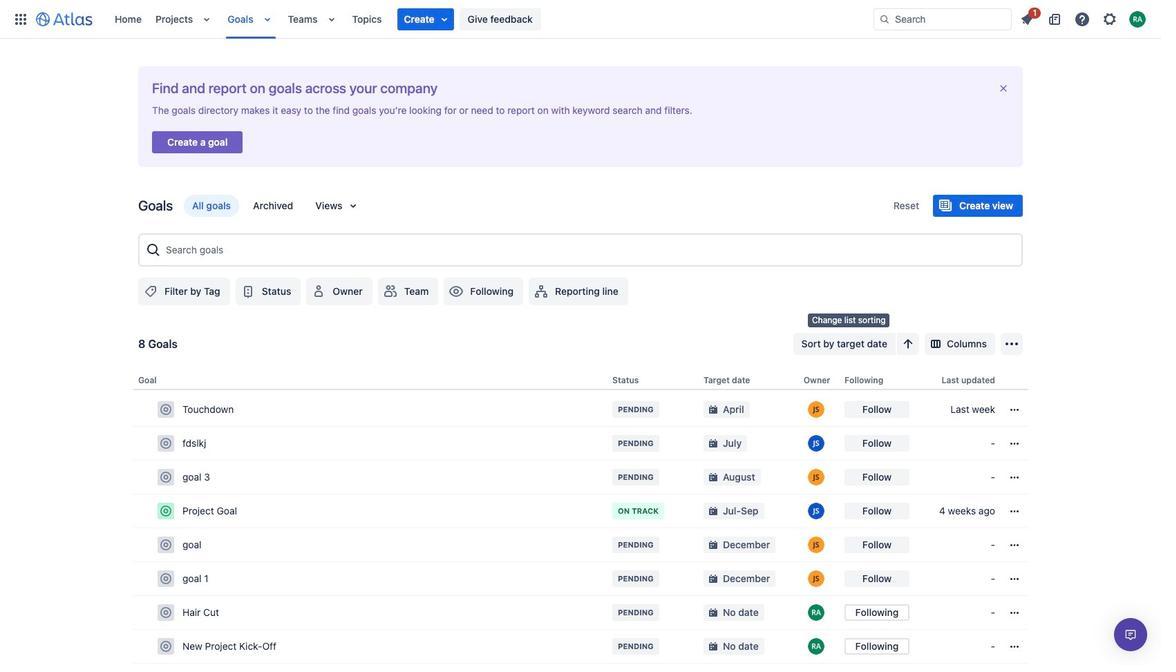 Task type: locate. For each thing, give the bounding box(es) containing it.
7 more icon image from the top
[[1006, 605, 1023, 621]]

3 more icon image from the top
[[1006, 469, 1023, 486]]

goal 3 image
[[160, 472, 171, 483]]

1 more icon image from the top
[[1006, 402, 1023, 418]]

fdslkj image
[[160, 438, 171, 449]]

5 more icon image from the top
[[1006, 537, 1023, 554]]

0 horizontal spatial list item
[[397, 8, 454, 30]]

list
[[108, 0, 874, 38], [1015, 5, 1153, 30]]

list item
[[1015, 5, 1041, 30], [397, 8, 454, 30]]

reverse sort order image
[[900, 336, 916, 352]]

following image
[[448, 283, 465, 300]]

8 more icon image from the top
[[1006, 639, 1023, 655]]

more icon image for goal 1 icon
[[1006, 571, 1023, 588]]

4 more icon image from the top
[[1006, 503, 1023, 520]]

settings image
[[1102, 11, 1118, 27]]

1 horizontal spatial list item
[[1015, 5, 1041, 30]]

top element
[[8, 0, 874, 38]]

label image
[[142, 283, 159, 300]]

6 more icon image from the top
[[1006, 571, 1023, 588]]

goal 1 image
[[160, 574, 171, 585]]

project goal image
[[160, 506, 171, 517]]

tooltip
[[808, 314, 890, 328]]

0 horizontal spatial list
[[108, 0, 874, 38]]

more icon image for fdslkj icon
[[1006, 436, 1023, 452]]

more icon image
[[1006, 402, 1023, 418], [1006, 436, 1023, 452], [1006, 469, 1023, 486], [1006, 503, 1023, 520], [1006, 537, 1023, 554], [1006, 571, 1023, 588], [1006, 605, 1023, 621], [1006, 639, 1023, 655]]

2 more icon image from the top
[[1006, 436, 1023, 452]]

banner
[[0, 0, 1161, 39]]

search image
[[879, 13, 890, 25]]

more icon image for goal 3 image
[[1006, 469, 1023, 486]]

None search field
[[874, 8, 1012, 30]]

more icon image for goal image
[[1006, 537, 1023, 554]]

close banner image
[[998, 83, 1009, 94]]

new project kick-off image
[[160, 641, 171, 653]]



Task type: describe. For each thing, give the bounding box(es) containing it.
account image
[[1129, 11, 1146, 27]]

more options image
[[1004, 336, 1020, 352]]

hair cut image
[[160, 608, 171, 619]]

goal image
[[160, 540, 171, 551]]

help image
[[1074, 11, 1091, 27]]

open intercom messenger image
[[1122, 627, 1139, 643]]

1 horizontal spatial list
[[1015, 5, 1153, 30]]

more icon image for project goal image
[[1006, 503, 1023, 520]]

more icon image for new project kick-off icon
[[1006, 639, 1023, 655]]

touchdown image
[[160, 404, 171, 415]]

Search goals field
[[162, 238, 1016, 263]]

Search field
[[874, 8, 1012, 30]]

switch to... image
[[12, 11, 29, 27]]

search goals image
[[145, 242, 162, 258]]

more icon image for hair cut icon
[[1006, 605, 1023, 621]]

status image
[[240, 283, 256, 300]]

list item inside list
[[397, 8, 454, 30]]

more icon image for the touchdown icon at the bottom left
[[1006, 402, 1023, 418]]

notifications image
[[1019, 11, 1035, 27]]



Task type: vqa. For each thing, say whether or not it's contained in the screenshot.
The Close icon
no



